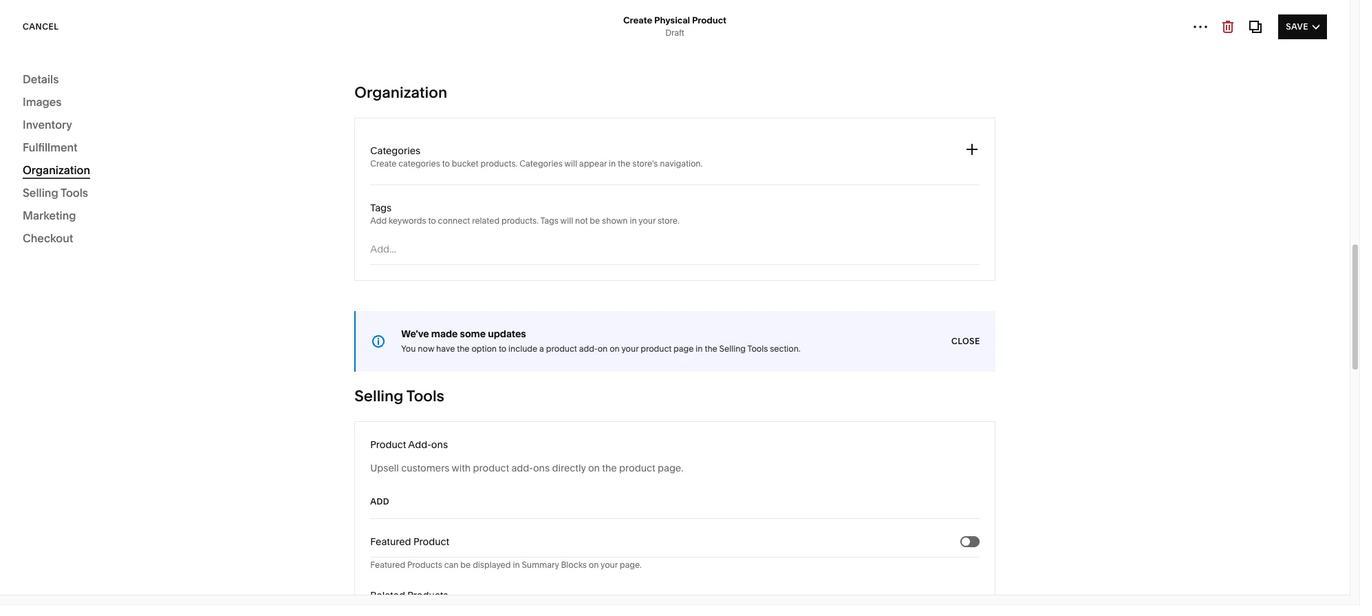 Task type: locate. For each thing, give the bounding box(es) containing it.
add for products
[[343, 163, 360, 174]]

or
[[682, 490, 693, 504], [1177, 490, 1188, 504]]

suggested for you
[[948, 236, 1028, 244]]

2 vertical spatial create
[[431, 490, 466, 504]]

be right can
[[461, 560, 471, 570]]

more ways to sell
[[302, 420, 428, 438]]

page. up use
[[620, 560, 642, 570]]

add-
[[579, 343, 598, 354], [512, 462, 533, 474]]

you
[[1013, 236, 1028, 244]]

1 horizontal spatial page.
[[658, 462, 684, 474]]

1 vertical spatial page.
[[620, 560, 642, 570]]

payments
[[343, 210, 389, 223]]

a
[[362, 224, 367, 234], [1144, 277, 1151, 290], [540, 343, 544, 354], [469, 490, 475, 504], [651, 490, 657, 504], [447, 505, 453, 519], [390, 580, 395, 592]]

will inside tags add keywords to connect related products. tags will not be shown in your store.
[[561, 215, 574, 226]]

1 horizontal spatial organization
[[355, 83, 448, 102]]

you're
[[981, 143, 1013, 157]]

1 featured from the top
[[371, 536, 411, 548]]

live
[[357, 345, 370, 356]]

more
[[302, 420, 341, 438]]

your left page
[[622, 343, 639, 354]]

20%
[[477, 580, 497, 592]]

blocks
[[561, 560, 587, 570]]

shown
[[602, 215, 628, 226]]

to inside we've made some updates you now have the option to include a product add-on on your product page in the selling tools section.
[[499, 343, 507, 354]]

or inside sell live, scheduled services, coaching appointments or classes
[[1177, 490, 1188, 504]]

selling tools
[[23, 186, 88, 200], [30, 229, 88, 242], [355, 387, 445, 405]]

featured up for
[[371, 560, 406, 570]]

organization up discounts
[[23, 163, 90, 177]]

product
[[692, 14, 727, 25], [371, 438, 406, 451], [414, 536, 450, 548]]

subscription
[[343, 271, 402, 283]]

a left way
[[362, 224, 367, 234]]

selling up more ways to sell
[[355, 387, 404, 405]]

inventory.
[[428, 163, 466, 174]]

invoicing link
[[30, 200, 160, 224]]

upsell customers with product add-ons directly on the product page.
[[371, 462, 684, 474]]

2 horizontal spatial create
[[624, 14, 653, 25]]

add- inside we've made some updates you now have the option to include a product add-on on your product page in the selling tools section.
[[579, 343, 598, 354]]

and inside publish go live and start selling.
[[372, 345, 387, 356]]

1 horizontal spatial categories
[[520, 158, 563, 169]]

0 vertical spatial add-
[[579, 343, 598, 354]]

1 horizontal spatial ons
[[533, 462, 550, 474]]

close
[[952, 336, 981, 346]]

to down updates
[[499, 343, 507, 354]]

manage up service
[[948, 277, 991, 290]]

add for tags
[[371, 215, 387, 226]]

to left the teach
[[606, 490, 617, 504]]

subscribe button
[[948, 169, 997, 193]]

categories left 'appear'
[[520, 158, 563, 169]]

in right 'appear'
[[609, 158, 616, 169]]

create left physical at the top of the page
[[624, 14, 653, 25]]

create down online
[[431, 490, 466, 504]]

and up 'details'
[[1040, 257, 1060, 271]]

ons up customers on the left bottom of the page
[[431, 438, 448, 451]]

or right appointments at the right of the page
[[1177, 490, 1188, 504]]

1 horizontal spatial and
[[1040, 257, 1060, 271]]

your inside products add products to your inventory.
[[409, 163, 426, 174]]

a up topic
[[469, 490, 475, 504]]

can
[[444, 560, 459, 570]]

to left get
[[386, 224, 394, 234]]

the down some
[[457, 343, 470, 354]]

organization right up
[[355, 83, 448, 102]]

0 vertical spatial selling tools
[[23, 186, 88, 200]]

a left topic
[[447, 505, 453, 519]]

1 vertical spatial product
[[371, 438, 406, 451]]

your left inventory.
[[409, 163, 426, 174]]

0 vertical spatial manage
[[948, 257, 991, 271]]

page.
[[658, 462, 684, 474], [620, 560, 642, 570]]

coaching
[[1051, 490, 1099, 504]]

deliver
[[1107, 277, 1142, 290]]

0 horizontal spatial categories
[[371, 145, 421, 157]]

add button
[[371, 489, 390, 514]]

create left categories
[[371, 158, 397, 169]]

add inside tags add keywords to connect related products. tags will not be shown in your store.
[[371, 215, 387, 226]]

1 or from the left
[[682, 490, 693, 504]]

1 vertical spatial create
[[371, 158, 397, 169]]

in right shown
[[630, 215, 637, 226]]

1 horizontal spatial product
[[414, 536, 450, 548]]

0 vertical spatial page.
[[658, 462, 684, 474]]

None checkbox
[[962, 538, 970, 546]]

save
[[1287, 21, 1309, 31]]

2 featured from the top
[[371, 560, 406, 570]]

2 vertical spatial selling tools
[[355, 387, 445, 405]]

on inside "online course create a guided series of lessons to teach a skill or educate on a topic"
[[431, 505, 444, 519]]

selling right page
[[720, 343, 746, 354]]

your left site. at the right top of the page
[[1158, 143, 1181, 157]]

0 vertical spatial and
[[1040, 257, 1060, 271]]

paid.
[[410, 224, 430, 234]]

to left publish at the right of page
[[1104, 143, 1115, 157]]

0 vertical spatial product
[[692, 14, 727, 25]]

product up upsell at the left
[[371, 438, 406, 451]]

invoicing
[[30, 206, 72, 218]]

to left connect
[[428, 215, 436, 226]]

physical
[[655, 14, 690, 25]]

1 vertical spatial be
[[461, 560, 471, 570]]

0 vertical spatial will
[[565, 158, 578, 169]]

product up can
[[414, 536, 450, 548]]

to left sell
[[384, 420, 399, 438]]

be
[[590, 215, 600, 226], [461, 560, 471, 570]]

selling down images
[[23, 110, 58, 124]]

categories up products
[[371, 145, 421, 157]]

products. inside tags add keywords to connect related products. tags will not be shown in your store.
[[502, 215, 539, 226]]

1 vertical spatial selling tools
[[30, 229, 88, 242]]

selling tools down marketing
[[30, 229, 88, 242]]

0 horizontal spatial tags
[[371, 202, 392, 214]]

1 horizontal spatial create
[[431, 490, 466, 504]]

ways
[[344, 420, 381, 438]]

your right up
[[355, 89, 388, 108]]

1 vertical spatial tags
[[541, 215, 559, 226]]

2 or from the left
[[1177, 490, 1188, 504]]

1 horizontal spatial or
[[1177, 490, 1188, 504]]

featured product
[[371, 536, 450, 548]]

when you're ready, subscribe to publish your site.
[[948, 143, 1205, 157]]

1 vertical spatial manage
[[948, 277, 991, 290]]

to
[[1104, 143, 1115, 157], [442, 158, 450, 169], [399, 163, 407, 174], [428, 215, 436, 226], [386, 224, 394, 234], [1094, 277, 1104, 290], [499, 343, 507, 354], [384, 420, 399, 438], [606, 490, 617, 504]]

selling tools up sell
[[355, 387, 445, 405]]

marketing
[[23, 209, 76, 222]]

0 horizontal spatial product
[[371, 438, 406, 451]]

to left deliver
[[1094, 277, 1104, 290]]

tags
[[371, 202, 392, 214], [541, 215, 559, 226]]

products up products
[[343, 150, 385, 162]]

the right page
[[705, 343, 718, 354]]

will left 'appear'
[[565, 158, 578, 169]]

1 vertical spatial products.
[[502, 215, 539, 226]]

the left store's
[[618, 158, 631, 169]]

way
[[368, 224, 384, 234]]

create inside "online course create a guided series of lessons to teach a skill or educate on a topic"
[[431, 490, 466, 504]]

product right include
[[546, 343, 577, 354]]

1 vertical spatial featured
[[371, 560, 406, 570]]

get started
[[431, 538, 489, 548]]

store's
[[633, 158, 658, 169]]

your inside tags add keywords to connect related products. tags will not be shown in your store.
[[639, 215, 656, 226]]

products. right related
[[502, 215, 539, 226]]

0 horizontal spatial add-
[[512, 462, 533, 474]]

edit
[[1193, 30, 1212, 40]]

be right not
[[590, 215, 600, 226]]

add inside 'payments add a way to get paid.'
[[343, 224, 360, 234]]

details
[[23, 72, 59, 86]]

when
[[948, 143, 979, 157]]

12/8/2023.
[[817, 580, 865, 592]]

tags up way
[[371, 202, 392, 214]]

made
[[431, 328, 458, 340]]

0 horizontal spatial be
[[461, 560, 471, 570]]

add- right include
[[579, 343, 598, 354]]

publish go live and start selling.
[[343, 331, 436, 356]]

selling tools up invoicing
[[23, 186, 88, 200]]

code
[[635, 580, 658, 592]]

be inside tags add keywords to connect related products. tags will not be shown in your store.
[[590, 215, 600, 226]]

tags add keywords to connect related products. tags will not be shown in your store.
[[371, 202, 680, 226]]

or right skill
[[682, 490, 693, 504]]

connect
[[438, 215, 470, 226]]

or inside "online course create a guided series of lessons to teach a skill or educate on a topic"
[[682, 490, 693, 504]]

tools up sell
[[407, 387, 445, 405]]

your up plan.
[[601, 560, 618, 570]]

summary
[[522, 560, 559, 570]]

days left in trial
[[987, 105, 1066, 118]]

in
[[1034, 105, 1043, 118], [609, 158, 616, 169], [630, 215, 637, 226], [696, 343, 703, 354], [513, 560, 520, 570]]

the up the experience.
[[994, 277, 1011, 290]]

and inside manage projects and invoice clients manage the details needed to deliver a professional service experience.
[[1040, 257, 1060, 271]]

page. for featured products can be displayed in summary blocks on your page.
[[620, 560, 642, 570]]

product right physical at the top of the page
[[692, 14, 727, 25]]

1 vertical spatial ons
[[533, 462, 550, 474]]

website
[[553, 580, 589, 592]]

a inside manage projects and invoice clients manage the details needed to deliver a professional service experience.
[[1144, 277, 1151, 290]]

ons left the directly
[[533, 462, 550, 474]]

products.
[[481, 158, 518, 169], [502, 215, 539, 226]]

skill
[[660, 490, 680, 504]]

a right for
[[390, 580, 395, 592]]

a right deliver
[[1144, 277, 1151, 290]]

0 vertical spatial featured
[[371, 536, 411, 548]]

2 vertical spatial product
[[414, 536, 450, 548]]

to inside products add products to your inventory.
[[399, 163, 407, 174]]

website
[[23, 85, 66, 99]]

categories create categories to bucket products. categories will appear in the store's navigation.
[[371, 145, 703, 169]]

selling link
[[23, 109, 153, 126]]

will left not
[[561, 215, 574, 226]]

to inside 'payments add a way to get paid.'
[[386, 224, 394, 234]]

in up the any
[[513, 560, 520, 570]]

1 vertical spatial will
[[561, 215, 574, 226]]

0 vertical spatial be
[[590, 215, 600, 226]]

clients
[[1103, 257, 1137, 271]]

appear
[[579, 158, 607, 169]]

to right products
[[399, 163, 407, 174]]

get started button
[[431, 531, 489, 556]]

create physical product draft
[[624, 14, 727, 38]]

your left store.
[[639, 215, 656, 226]]

get
[[396, 224, 408, 234]]

1 vertical spatial categories
[[520, 158, 563, 169]]

create
[[624, 14, 653, 25], [371, 158, 397, 169], [431, 490, 466, 504]]

start
[[389, 345, 407, 356]]

0 horizontal spatial and
[[372, 345, 387, 356]]

bucket
[[452, 158, 479, 169]]

page. up skill
[[658, 462, 684, 474]]

add inside products add products to your inventory.
[[343, 163, 360, 174]]

tools inside we've made some updates you now have the option to include a product add-on on your product page in the selling tools section.
[[748, 343, 768, 354]]

0 horizontal spatial or
[[682, 490, 693, 504]]

tools up invoicing "link"
[[61, 186, 88, 200]]

to inside tags add keywords to connect related products. tags will not be shown in your store.
[[428, 215, 436, 226]]

add left get
[[371, 215, 387, 226]]

products up limited
[[408, 560, 442, 570]]

started
[[450, 538, 489, 548]]

0 horizontal spatial ons
[[431, 438, 448, 451]]

tags left not
[[541, 215, 559, 226]]

products down inventory
[[30, 136, 72, 148]]

tools left section.
[[748, 343, 768, 354]]

to left bucket
[[442, 158, 450, 169]]

0 horizontal spatial create
[[371, 158, 397, 169]]

1 horizontal spatial be
[[590, 215, 600, 226]]

1 horizontal spatial add-
[[579, 343, 598, 354]]

0 vertical spatial categories
[[371, 145, 421, 157]]

0 vertical spatial products.
[[481, 158, 518, 169]]

add down upsell at the left
[[371, 496, 390, 507]]

0 horizontal spatial organization
[[23, 163, 90, 177]]

0 vertical spatial tags
[[371, 202, 392, 214]]

1 vertical spatial add-
[[512, 462, 533, 474]]

inventory
[[23, 118, 72, 131]]

get
[[431, 538, 448, 548]]

selling down marketing
[[30, 229, 61, 242]]

add down payments
[[343, 224, 360, 234]]

products. right bucket
[[481, 158, 518, 169]]

featured down add button
[[371, 536, 411, 548]]

manage down suggested
[[948, 257, 991, 271]]

add- up series
[[512, 462, 533, 474]]

0 horizontal spatial page.
[[620, 560, 642, 570]]

in inside tags add keywords to connect related products. tags will not be shown in your store.
[[630, 215, 637, 226]]

a right include
[[540, 343, 544, 354]]

and right live
[[372, 345, 387, 356]]

add left products
[[343, 163, 360, 174]]

sell live, scheduled services, coaching appointments or classes
[[900, 490, 1188, 519]]

2 horizontal spatial product
[[692, 14, 727, 25]]

1 vertical spatial and
[[372, 345, 387, 356]]

0 vertical spatial create
[[624, 14, 653, 25]]

w12ctake20
[[661, 580, 721, 592]]

products. inside categories create categories to bucket products. categories will appear in the store's navigation.
[[481, 158, 518, 169]]

1 horizontal spatial tags
[[541, 215, 559, 226]]

go
[[343, 345, 355, 356]]

selling tools link
[[30, 224, 160, 247]]

services,
[[1002, 490, 1048, 504]]

your
[[355, 89, 388, 108], [1158, 143, 1181, 157], [409, 163, 426, 174], [639, 215, 656, 226], [622, 343, 639, 354], [601, 560, 618, 570]]

save button
[[1279, 14, 1328, 39]]

have
[[436, 343, 455, 354]]

categories
[[399, 158, 440, 169]]

None field
[[371, 234, 980, 265]]

any
[[513, 580, 529, 592]]

in right page
[[696, 343, 703, 354]]



Task type: vqa. For each thing, say whether or not it's contained in the screenshot.
right the create
yes



Task type: describe. For each thing, give the bounding box(es) containing it.
a left skill
[[651, 490, 657, 504]]

trial
[[1046, 105, 1066, 118]]

related
[[371, 589, 405, 602]]

you
[[401, 343, 416, 354]]

in inside categories create categories to bucket products. categories will appear in the store's navigation.
[[609, 158, 616, 169]]

products inside products link
[[30, 136, 72, 148]]

a inside we've made some updates you now have the option to include a product add-on on your product page in the selling tools section.
[[540, 343, 544, 354]]

products link
[[30, 130, 160, 154]]

selling inside we've made some updates you now have the option to include a product add-on on your product page in the selling tools section.
[[720, 343, 746, 354]]

plan.
[[591, 580, 613, 592]]

updates
[[488, 328, 526, 340]]

create inside create physical product draft
[[624, 14, 653, 25]]

for a limited time, take 20% off any new website plan. use code w12ctake20 at checkout. expires 12/8/2023.
[[373, 580, 867, 592]]

add for payments
[[343, 224, 360, 234]]

not
[[575, 215, 588, 226]]

at
[[724, 580, 732, 592]]

page. for upsell customers with product add-ons directly on the product page.
[[658, 462, 684, 474]]

subscribe
[[1050, 143, 1102, 157]]

0 vertical spatial ons
[[431, 438, 448, 451]]

selling up invoicing
[[23, 186, 58, 200]]

featured products can be displayed in summary blocks on your page.
[[371, 560, 642, 570]]

set
[[306, 89, 330, 108]]

related products
[[371, 589, 448, 602]]

discounts link
[[30, 177, 160, 200]]

course
[[468, 471, 506, 485]]

product up the teach
[[620, 462, 656, 474]]

with
[[452, 462, 471, 474]]

close button
[[952, 329, 981, 354]]

online course create a guided series of lessons to teach a skill or educate on a topic
[[431, 471, 738, 519]]

products add products to your inventory.
[[343, 150, 466, 174]]

use
[[615, 580, 633, 592]]

details
[[1013, 277, 1048, 290]]

to inside "online course create a guided series of lessons to teach a skill or educate on a topic"
[[606, 490, 617, 504]]

up
[[333, 89, 352, 108]]

guided
[[478, 490, 515, 504]]

the up lessons
[[603, 462, 617, 474]]

1 vertical spatial organization
[[23, 163, 90, 177]]

orders link
[[30, 154, 160, 177]]

appointments
[[1102, 490, 1175, 504]]

new
[[531, 580, 551, 592]]

subscribe
[[948, 176, 997, 186]]

suggested
[[948, 236, 994, 244]]

displayed
[[473, 560, 511, 570]]

in inside we've made some updates you now have the option to include a product add-on on your product page in the selling tools section.
[[696, 343, 703, 354]]

a inside 'payments add a way to get paid.'
[[362, 224, 367, 234]]

some
[[460, 328, 486, 340]]

for
[[373, 580, 387, 592]]

checkout.
[[735, 580, 779, 592]]

website link
[[23, 85, 153, 101]]

project management
[[948, 324, 1055, 335]]

in right the left
[[1034, 105, 1043, 118]]

0 vertical spatial organization
[[355, 83, 448, 102]]

the inside categories create categories to bucket products. categories will appear in the store's navigation.
[[618, 158, 631, 169]]

products inside products add products to your inventory.
[[343, 150, 385, 162]]

featured for featured products can be displayed in summary blocks on your page.
[[371, 560, 406, 570]]

online
[[431, 471, 465, 485]]

related
[[472, 215, 500, 226]]

selling inside "link"
[[23, 110, 58, 124]]

to inside categories create categories to bucket products. categories will appear in the store's navigation.
[[442, 158, 450, 169]]

we've
[[401, 328, 429, 340]]

discounts
[[30, 182, 76, 195]]

invoice
[[1062, 257, 1100, 271]]

publish
[[1117, 143, 1156, 157]]

product add-ons
[[371, 438, 448, 451]]

add-
[[408, 438, 431, 451]]

2 manage from the top
[[948, 277, 991, 290]]

images
[[23, 95, 62, 109]]

directly
[[552, 462, 586, 474]]

product left page
[[641, 343, 672, 354]]

take
[[456, 580, 475, 592]]

page
[[674, 343, 694, 354]]

create inside categories create categories to bucket products. categories will appear in the store's navigation.
[[371, 158, 397, 169]]

ready,
[[1016, 143, 1048, 157]]

left
[[1015, 105, 1031, 118]]

lessons
[[564, 490, 604, 504]]

days
[[987, 105, 1012, 118]]

professional
[[1153, 277, 1217, 290]]

keywords
[[389, 215, 426, 226]]

1 manage from the top
[[948, 257, 991, 271]]

cancel
[[23, 21, 59, 31]]

teach
[[619, 490, 648, 504]]

edit site button
[[1185, 23, 1240, 47]]

navigation.
[[660, 158, 703, 169]]

products down can
[[408, 589, 448, 602]]

for
[[996, 236, 1011, 244]]

customers
[[401, 462, 450, 474]]

cancel button
[[23, 14, 59, 39]]

your inside we've made some updates you now have the option to include a product add-on on your product page in the selling tools section.
[[622, 343, 639, 354]]

the inside manage projects and invoice clients manage the details needed to deliver a professional service experience.
[[994, 277, 1011, 290]]

subscription button
[[306, 256, 898, 309]]

payments add a way to get paid.
[[343, 210, 430, 234]]

selling.
[[409, 345, 436, 356]]

limited
[[397, 580, 429, 592]]

Add... field
[[371, 242, 476, 257]]

upsell
[[371, 462, 399, 474]]

will inside categories create categories to bucket products. categories will appear in the store's navigation.
[[565, 158, 578, 169]]

of
[[551, 490, 561, 504]]

expires
[[781, 580, 815, 592]]

edit site
[[1193, 30, 1233, 40]]

tools down invoicing "link"
[[63, 229, 88, 242]]

featured for featured product
[[371, 536, 411, 548]]

off
[[499, 580, 511, 592]]

product inside create physical product draft
[[692, 14, 727, 25]]

sell
[[900, 490, 919, 504]]

to inside manage projects and invoice clients manage the details needed to deliver a professional service experience.
[[1094, 277, 1104, 290]]

product up guided
[[473, 462, 509, 474]]

projects
[[994, 257, 1037, 271]]



